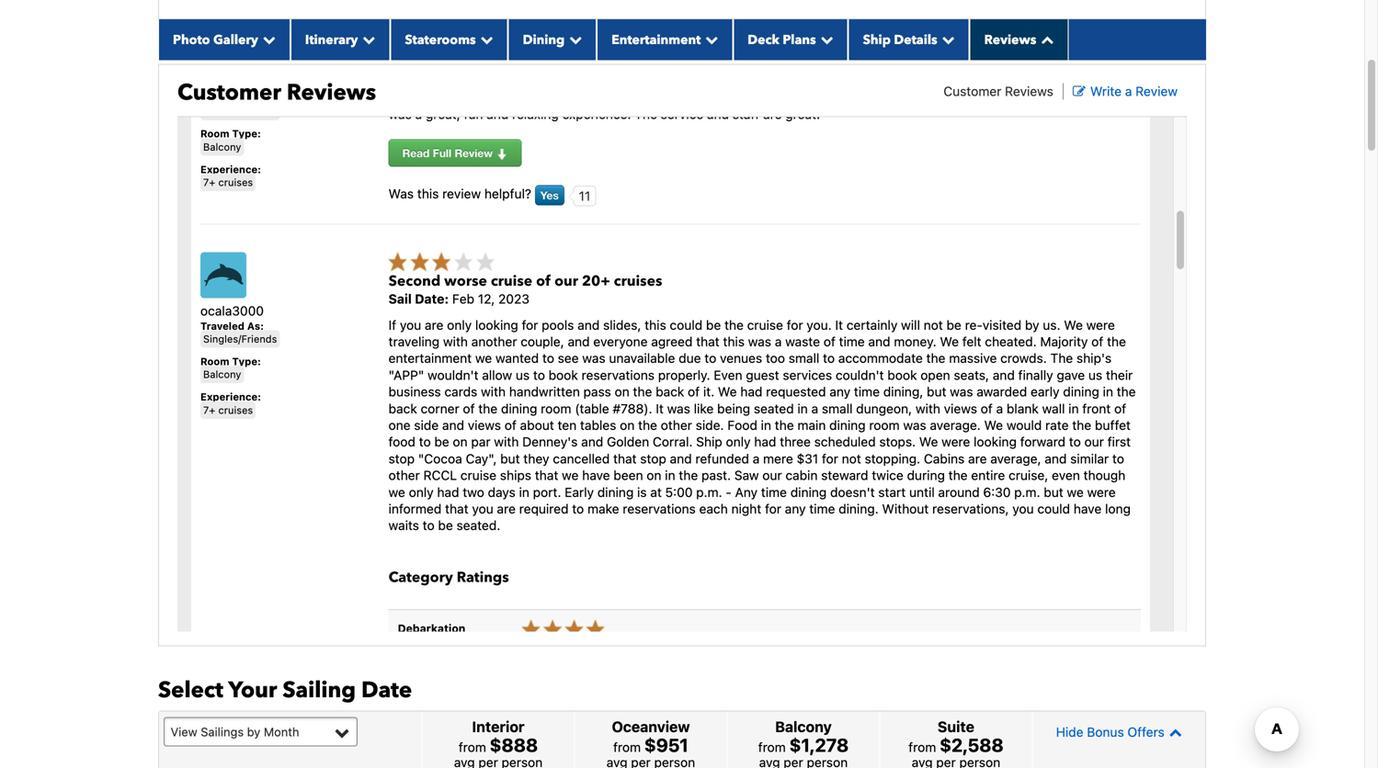 Task type: vqa. For each thing, say whether or not it's contained in the screenshot.


Task type: locate. For each thing, give the bounding box(es) containing it.
1 horizontal spatial back
[[656, 385, 685, 400]]

the up par
[[479, 401, 498, 416]]

on up fun
[[470, 90, 485, 105]]

2 experience: from the top
[[200, 391, 261, 403]]

around
[[938, 485, 980, 500]]

by left us.
[[1025, 318, 1040, 333]]

were
[[1087, 318, 1115, 333], [942, 435, 971, 450], [1088, 485, 1116, 500]]

1 vertical spatial balcony
[[203, 369, 241, 381]]

glad
[[690, 90, 715, 105]]

ratings
[[457, 568, 509, 588]]

handwritten
[[509, 385, 580, 400]]

we
[[1064, 318, 1083, 333], [940, 334, 959, 349], [718, 385, 737, 400], [985, 418, 1003, 433], [920, 435, 938, 450]]

from inside from $951
[[613, 740, 641, 755]]

and down corner
[[442, 418, 464, 433]]

0 horizontal spatial review
[[455, 147, 493, 160]]

each
[[699, 502, 728, 517]]

you up seated.
[[472, 502, 494, 517]]

for right night
[[765, 502, 782, 517]]

1 chevron down image from the left
[[258, 33, 276, 46]]

reservations up pass
[[582, 368, 655, 383]]

2 horizontal spatial chevron down image
[[938, 33, 955, 46]]

this up venues
[[723, 334, 745, 349]]

staterooms button
[[390, 19, 508, 60]]

cay",
[[466, 451, 497, 467]]

chevron down image left dining
[[476, 33, 494, 46]]

though
[[1084, 468, 1126, 483]]

our left 20+
[[555, 271, 578, 292]]

and up accommodate
[[869, 334, 891, 349]]

chevron down image
[[258, 33, 276, 46], [358, 33, 376, 46], [938, 33, 955, 46]]

1 room type: balcony from the top
[[200, 128, 261, 153]]

ship inside dropdown button
[[863, 31, 891, 49]]

in down ships
[[519, 485, 530, 500]]

am
[[639, 90, 657, 105]]

1 horizontal spatial by
[[1025, 318, 1040, 333]]

seated
[[754, 401, 794, 416]]

of down awarded
[[981, 401, 993, 416]]

0 horizontal spatial views
[[468, 418, 501, 433]]

0 vertical spatial have
[[734, 90, 762, 105]]

11
[[579, 188, 591, 204]]

1 vertical spatial room
[[869, 418, 900, 433]]

have
[[734, 90, 762, 105], [582, 468, 610, 483], [1074, 502, 1102, 517]]

reviews
[[985, 31, 1037, 49], [287, 78, 376, 108], [1005, 84, 1054, 99]]

chevron down image inside deck plans dropdown button
[[816, 33, 834, 46]]

customer reviews
[[177, 78, 376, 108], [944, 84, 1054, 99]]

could up agreed
[[670, 318, 703, 333]]

for
[[522, 318, 538, 333], [787, 318, 803, 333], [822, 451, 839, 467], [765, 502, 782, 517]]

0 vertical spatial room type: balcony
[[200, 128, 261, 153]]

chevron down image inside photo gallery dropdown button
[[258, 33, 276, 46]]

customer reviews down reviews dropdown button
[[944, 84, 1054, 99]]

1 horizontal spatial chevron down image
[[358, 33, 376, 46]]

corral.
[[653, 435, 693, 450]]

that
[[696, 334, 720, 349], [613, 451, 637, 467], [535, 468, 559, 483], [445, 502, 469, 517]]

1 horizontal spatial i
[[632, 90, 636, 105]]

1 room from the top
[[200, 128, 230, 140]]

1 horizontal spatial other
[[661, 418, 692, 433]]

customer right vacations
[[944, 84, 1002, 99]]

from for $951
[[613, 740, 641, 755]]

reviews up customer reviews link
[[985, 31, 1037, 49]]

hide bonus offers link
[[1038, 717, 1201, 749]]

from for $2,588
[[909, 740, 936, 755]]

1 from from the left
[[459, 740, 486, 755]]

mere
[[763, 451, 793, 467]]

other
[[661, 418, 692, 433], [389, 468, 420, 483]]

first
[[1108, 435, 1131, 450]]

similar
[[1071, 451, 1109, 467]]

cruise
[[499, 90, 535, 105], [844, 90, 880, 105], [491, 271, 533, 292], [747, 318, 783, 333], [461, 468, 497, 483]]

1 us from the left
[[516, 368, 530, 383]]

have left long
[[1074, 502, 1102, 517]]

room type: balcony down rmrain6
[[200, 128, 261, 153]]

been up is
[[614, 468, 643, 483]]

night
[[732, 502, 762, 517]]

dining button
[[508, 19, 597, 60]]

2 vertical spatial our
[[763, 468, 782, 483]]

experience: 7+ cruises for ocala3000
[[200, 391, 261, 416]]

read full review
[[402, 147, 496, 160]]

2 vertical spatial have
[[1074, 502, 1102, 517]]

food
[[728, 418, 758, 433]]

par
[[471, 435, 491, 450]]

experience: down rmrain6
[[200, 163, 261, 175]]

to
[[719, 90, 731, 105], [543, 351, 554, 366], [705, 351, 717, 366], [823, 351, 835, 366], [533, 368, 545, 383], [419, 435, 431, 450], [1069, 435, 1081, 450], [1113, 451, 1125, 467], [572, 502, 584, 517], [423, 518, 435, 534]]

hide bonus offers
[[1056, 725, 1165, 740]]

1 vertical spatial have
[[582, 468, 610, 483]]

from $2,588
[[909, 735, 1004, 756]]

chevron down image inside "itinerary" dropdown button
[[358, 33, 376, 46]]

0 vertical spatial our
[[555, 271, 578, 292]]

views up par
[[468, 418, 501, 433]]

0 vertical spatial 7+
[[203, 177, 215, 189]]

couple,
[[521, 334, 564, 349]]

1 vertical spatial review
[[455, 147, 493, 160]]

balcony
[[203, 141, 241, 153], [203, 369, 241, 381], [775, 719, 832, 736]]

by left month
[[247, 725, 261, 739]]

2 7+ from the top
[[203, 404, 215, 416]]

ship inside if you are only looking for pools and slides, this could be the cruise for you. it certainly will not be re-visited by us.  we were traveling with another couple, and everyone agreed that this was a waste of time and money. we felt cheated.  majority of the entertainment we wanted to see was unavailable due to venues too small to accommodate the massive crowds. the ship's "app" wouldn't allow us to book reservations properly. even guest services couldn't book open seats, and finally gave us their business cards with handwritten pass on the back of it.  we had requested any time dining, but was awarded early dining in the back corner of the dining room (table #788). it was like being seated in a small dungeon, with views of a blank wall in front of one side and views of about ten tables on the other side.  food in the main dining room was average. we would rate the buffet food to be on par with denney's and golden corral.  ship only had three scheduled stops. we were looking forward to our first stop "cocoa cay", but they cancelled that stop and refunded a mere $31 for not stopping.    cabins are average, and similar to other rccl cruise ships that we have been on in the past. saw our cabin steward twice during the entire cruise, even though we only had two days in port.  early dining is at 5:00 p.m. - any time dining doesn't start until around 6:30 p.m. but we were informed that you are required to make reservations each night for any time dining. without reservations, you could have long waits to be seated.
[[696, 435, 723, 450]]

0 horizontal spatial small
[[789, 351, 820, 366]]

0 horizontal spatial our
[[555, 271, 578, 292]]

the down front
[[1073, 418, 1092, 433]]

0 vertical spatial the
[[635, 106, 657, 122]]

0 vertical spatial room
[[200, 128, 230, 140]]

be
[[706, 318, 721, 333], [947, 318, 962, 333], [434, 435, 449, 450], [438, 518, 453, 534]]

could
[[670, 318, 703, 333], [1038, 502, 1071, 517]]

from inside from $888
[[459, 740, 486, 755]]

0 vertical spatial other
[[661, 418, 692, 433]]

was up too
[[748, 334, 772, 349]]

rccl
[[424, 468, 457, 483]]

be up venues
[[706, 318, 721, 333]]

main content
[[149, 0, 1216, 769]]

1 horizontal spatial this
[[645, 318, 666, 333]]

reservations down at
[[623, 502, 696, 517]]

1 horizontal spatial it
[[835, 318, 843, 333]]

2 room type: balcony from the top
[[200, 356, 261, 381]]

1 type: from the top
[[232, 128, 261, 140]]

chevron down image up vacations
[[938, 33, 955, 46]]

of right '2023'
[[536, 271, 551, 292]]

we down even
[[1067, 485, 1084, 500]]

sailings
[[201, 725, 244, 739]]

0 vertical spatial balcony
[[203, 141, 241, 153]]

i
[[389, 90, 392, 105], [632, 90, 636, 105]]

0 vertical spatial experience: 7+ cruises
[[200, 163, 261, 189]]

customer reviews down the gallery
[[177, 78, 376, 108]]

1 vertical spatial been
[[614, 468, 643, 483]]

type: down rmrain6
[[232, 128, 261, 140]]

1 experience: 7+ cruises from the top
[[200, 163, 261, 189]]

0 vertical spatial review
[[1136, 84, 1178, 99]]

0 vertical spatial small
[[789, 351, 820, 366]]

experience: for rmrain6
[[200, 163, 261, 175]]

dining.
[[839, 502, 879, 517]]

cancelled
[[553, 451, 610, 467]]

was left like
[[667, 401, 691, 416]]

1 7+ from the top
[[203, 177, 215, 189]]

1 horizontal spatial review
[[1136, 84, 1178, 99]]

properly.
[[658, 368, 710, 383]]

0 vertical spatial looking
[[475, 318, 518, 333]]

on
[[470, 90, 485, 105], [615, 385, 630, 400], [620, 418, 635, 433], [453, 435, 468, 450], [647, 468, 662, 483]]

the down majority
[[1051, 351, 1073, 366]]

1 horizontal spatial book
[[888, 368, 917, 383]]

0 vertical spatial room
[[541, 401, 572, 416]]

2 type: from the top
[[232, 356, 261, 368]]

small down waste
[[789, 351, 820, 366]]

0 horizontal spatial the
[[635, 106, 657, 122]]

days
[[488, 485, 516, 500]]

a up too
[[775, 334, 782, 349]]

edit image
[[1073, 85, 1086, 98]]

ship left the details
[[863, 31, 891, 49]]

date
[[361, 676, 412, 706]]

0 horizontal spatial book
[[549, 368, 578, 383]]

great!
[[786, 106, 820, 122]]

the
[[725, 318, 744, 333], [1107, 334, 1126, 349], [927, 351, 946, 366], [633, 385, 652, 400], [1117, 385, 1136, 400], [479, 401, 498, 416], [638, 418, 658, 433], [775, 418, 794, 433], [1073, 418, 1092, 433], [679, 468, 698, 483], [949, 468, 968, 483]]

read
[[402, 147, 430, 160]]

waits
[[389, 518, 419, 534]]

stop down the food
[[389, 451, 415, 467]]

3 chevron down image from the left
[[701, 33, 719, 46]]

review inside the read full review button
[[455, 147, 493, 160]]

1 horizontal spatial the
[[1051, 351, 1073, 366]]

back up one
[[389, 401, 417, 416]]

2 horizontal spatial but
[[1044, 485, 1064, 500]]

chevron down image inside ship details dropdown button
[[938, 33, 955, 46]]

traveled
[[200, 320, 245, 332]]

0 horizontal spatial other
[[389, 468, 420, 483]]

1 vertical spatial this
[[645, 318, 666, 333]]

any down couldn't
[[830, 385, 851, 400]]

review for read full review
[[455, 147, 493, 160]]

4 from from the left
[[909, 740, 936, 755]]

other down the food
[[389, 468, 420, 483]]

not
[[924, 318, 943, 333], [842, 451, 861, 467]]

book down see
[[549, 368, 578, 383]]

chevron down image left itinerary on the top left of page
[[258, 33, 276, 46]]

2 horizontal spatial our
[[1085, 435, 1104, 450]]

1 horizontal spatial us
[[1089, 368, 1103, 383]]

agreed
[[651, 334, 693, 349]]

2 horizontal spatial you
[[1013, 502, 1034, 517]]

0 horizontal spatial this
[[417, 187, 439, 202]]

chevron down image for photo gallery
[[258, 33, 276, 46]]

1 vertical spatial looking
[[974, 435, 1017, 450]]

2 vertical spatial cruises
[[218, 404, 253, 416]]

singles/friends
[[203, 333, 277, 345]]

it
[[835, 318, 843, 333], [656, 401, 664, 416]]

1 horizontal spatial but
[[927, 385, 947, 400]]

type: down singles/friends
[[232, 356, 261, 368]]

to down first
[[1113, 451, 1125, 467]]

cruise inside second worse cruise of our 20+ cruises sail date: feb 12, 2023
[[491, 271, 533, 292]]

2 vertical spatial but
[[1044, 485, 1064, 500]]

1 vertical spatial the
[[1051, 351, 1073, 366]]

2 chevron down image from the left
[[358, 33, 376, 46]]

if
[[389, 318, 396, 333]]

this up agreed
[[645, 318, 666, 333]]

long
[[1105, 502, 1131, 517]]

room type: balcony for ocala3000
[[200, 356, 261, 381]]

experience: down singles/friends
[[200, 391, 261, 403]]

chevron down image inside entertainment dropdown button
[[701, 33, 719, 46]]

been inside i hadn't been on a cruise since covid hit.  i am very glad to have restarted my cruise vacations with royal caribbean because it was a great, fun and relaxing experience. the service and staff are great!
[[437, 90, 466, 105]]

0 horizontal spatial only
[[409, 485, 434, 500]]

1 vertical spatial views
[[468, 418, 501, 433]]

1 vertical spatial room
[[200, 356, 230, 368]]

0 vertical spatial this
[[417, 187, 439, 202]]

from inside from $1,278
[[758, 740, 786, 755]]

2 from from the left
[[613, 740, 641, 755]]

0 horizontal spatial chevron down image
[[258, 33, 276, 46]]

0 vertical spatial experience:
[[200, 163, 261, 175]]

our up similar
[[1085, 435, 1104, 450]]

1 horizontal spatial views
[[944, 401, 978, 416]]

1 vertical spatial could
[[1038, 502, 1071, 517]]

1 vertical spatial room type: balcony
[[200, 356, 261, 381]]

felt
[[963, 334, 982, 349]]

customer
[[177, 78, 281, 108], [944, 84, 1002, 99]]

review right it
[[1136, 84, 1178, 99]]

are down date: on the top left
[[425, 318, 444, 333]]

a down hadn't
[[415, 106, 422, 122]]

4 chevron down image from the left
[[816, 33, 834, 46]]

our inside second worse cruise of our 20+ cruises sail date: feb 12, 2023
[[555, 271, 578, 292]]

0 horizontal spatial i
[[389, 90, 392, 105]]

it right you.
[[835, 318, 843, 333]]

interior
[[472, 719, 525, 736]]

1 chevron down image from the left
[[476, 33, 494, 46]]

category
[[389, 568, 453, 588]]

for up couple,
[[522, 318, 538, 333]]

0 horizontal spatial looking
[[475, 318, 518, 333]]

room down singles/friends
[[200, 356, 230, 368]]

are
[[763, 106, 782, 122], [425, 318, 444, 333], [968, 451, 987, 467], [497, 502, 516, 517]]

pass
[[584, 385, 611, 400]]

chevron up image
[[1165, 726, 1182, 739]]

1 horizontal spatial not
[[924, 318, 943, 333]]

3 from from the left
[[758, 740, 786, 755]]

0 horizontal spatial by
[[247, 725, 261, 739]]

chevron down image inside dining dropdown button
[[565, 33, 582, 46]]

to up similar
[[1069, 435, 1081, 450]]

2 experience: 7+ cruises from the top
[[200, 391, 261, 416]]

0 vertical spatial ship
[[863, 31, 891, 49]]

of down the "cards"
[[463, 401, 475, 416]]

it right #788).
[[656, 401, 664, 416]]

we down another
[[475, 351, 492, 366]]

stops.
[[880, 435, 916, 450]]

we up the informed
[[389, 485, 405, 500]]

in down the requested
[[798, 401, 808, 416]]

even
[[714, 368, 743, 383]]

allow
[[482, 368, 512, 383]]

steward
[[821, 468, 869, 483]]

0 vertical spatial but
[[927, 385, 947, 400]]

experience: 7+ cruises for rmrain6
[[200, 163, 261, 189]]

1 horizontal spatial stop
[[640, 451, 667, 467]]

1 vertical spatial ship
[[696, 435, 723, 450]]

scheduled
[[815, 435, 876, 450]]

chevron down image inside 'staterooms' dropdown button
[[476, 33, 494, 46]]

3 chevron down image from the left
[[938, 33, 955, 46]]

1 experience: from the top
[[200, 163, 261, 175]]

1 horizontal spatial p.m.
[[1015, 485, 1041, 500]]

chevron up image
[[1037, 33, 1054, 46]]

had up mere
[[754, 435, 777, 450]]

vacations
[[884, 90, 941, 105]]

1 horizontal spatial looking
[[974, 435, 1017, 450]]

experience:
[[200, 163, 261, 175], [200, 391, 261, 403]]

2 room from the top
[[200, 356, 230, 368]]

cruises inside second worse cruise of our 20+ cruises sail date: feb 12, 2023
[[614, 271, 663, 292]]

1 horizontal spatial room
[[869, 418, 900, 433]]

worse
[[444, 271, 487, 292]]

the
[[635, 106, 657, 122], [1051, 351, 1073, 366]]

since
[[538, 90, 569, 105]]

chevron down image for entertainment
[[701, 33, 719, 46]]

1 stop from the left
[[389, 451, 415, 467]]

cruises
[[218, 177, 253, 189], [614, 271, 663, 292], [218, 404, 253, 416]]

port.
[[533, 485, 561, 500]]

time right any
[[761, 485, 787, 500]]

in right wall
[[1069, 401, 1079, 416]]

on inside i hadn't been on a cruise since covid hit.  i am very glad to have restarted my cruise vacations with royal caribbean because it was a great, fun and relaxing experience. the service and staff are great!
[[470, 90, 485, 105]]

re-
[[965, 318, 983, 333]]

2 chevron down image from the left
[[565, 33, 582, 46]]

0 horizontal spatial customer reviews
[[177, 78, 376, 108]]

cruise up relaxing
[[499, 90, 535, 105]]

1 horizontal spatial been
[[614, 468, 643, 483]]

chevron down image left deck
[[701, 33, 719, 46]]

make
[[588, 502, 619, 517]]

the up #788).
[[633, 385, 652, 400]]

1 vertical spatial small
[[822, 401, 853, 416]]

a
[[1125, 84, 1132, 99], [488, 90, 495, 105], [415, 106, 422, 122], [775, 334, 782, 349], [812, 401, 819, 416], [996, 401, 1003, 416], [753, 451, 760, 467]]

1 p.m. from the left
[[696, 485, 722, 500]]

full
[[433, 147, 452, 160]]

only down feb
[[447, 318, 472, 333]]

1 horizontal spatial any
[[830, 385, 851, 400]]

0 vertical spatial only
[[447, 318, 472, 333]]

chevron down image
[[476, 33, 494, 46], [565, 33, 582, 46], [701, 33, 719, 46], [816, 33, 834, 46]]

stop down corral.
[[640, 451, 667, 467]]

1 vertical spatial cruises
[[614, 271, 663, 292]]

dining
[[1063, 385, 1100, 400], [501, 401, 538, 416], [830, 418, 866, 433], [598, 485, 634, 500], [791, 485, 827, 500]]

2 i from the left
[[632, 90, 636, 105]]

twice
[[872, 468, 904, 483]]

the up 5:00
[[679, 468, 698, 483]]

looking up another
[[475, 318, 518, 333]]

1 i from the left
[[389, 90, 392, 105]]

ships
[[500, 468, 532, 483]]

type: for ocala3000
[[232, 356, 261, 368]]

with
[[944, 90, 969, 105], [443, 334, 468, 349], [481, 385, 506, 400], [916, 401, 941, 416], [494, 435, 519, 450]]

review
[[1136, 84, 1178, 99], [455, 147, 493, 160]]

#788).
[[613, 401, 653, 416]]

0 horizontal spatial p.m.
[[696, 485, 722, 500]]

chevron down image up my
[[816, 33, 834, 46]]

0 horizontal spatial back
[[389, 401, 417, 416]]

from inside from $2,588
[[909, 740, 936, 755]]

1 vertical spatial had
[[754, 435, 777, 450]]

but down open
[[927, 385, 947, 400]]



Task type: describe. For each thing, give the bounding box(es) containing it.
are down days on the bottom left
[[497, 502, 516, 517]]

1 horizontal spatial could
[[1038, 502, 1071, 517]]

awarded
[[977, 385, 1028, 400]]

2 horizontal spatial this
[[723, 334, 745, 349]]

early
[[1031, 385, 1060, 400]]

balcony for ocala3000
[[203, 369, 241, 381]]

select your sailing date
[[158, 676, 412, 706]]

on up golden
[[620, 418, 635, 433]]

in up 5:00
[[665, 468, 676, 483]]

are inside i hadn't been on a cruise since covid hit.  i am very glad to have restarted my cruise vacations with royal caribbean because it was a great, fun and relaxing experience. the service and staff are great!
[[763, 106, 782, 122]]

the inside if you are only looking for pools and slides, this could be the cruise for you. it certainly will not be re-visited by us.  we were traveling with another couple, and everyone agreed that this was a waste of time and money. we felt cheated.  majority of the entertainment we wanted to see was unavailable due to venues too small to accommodate the massive crowds. the ship's "app" wouldn't allow us to book reservations properly. even guest services couldn't book open seats, and finally gave us their business cards with handwritten pass on the back of it.  we had requested any time dining, but was awarded early dining in the back corner of the dining room (table #788). it was like being seated in a small dungeon, with views of a blank wall in front of one side and views of about ten tables on the other side.  food in the main dining room was average. we would rate the buffet food to be on par with denney's and golden corral.  ship only had three scheduled stops. we were looking forward to our first stop "cocoa cay", but they cancelled that stop and refunded a mere $31 for not stopping.    cabins are average, and similar to other rccl cruise ships that we have been on in the past. saw our cabin steward twice during the entire cruise, even though we only had two days in port.  early dining is at 5:00 p.m. - any time dining doesn't start until around 6:30 p.m. but we were informed that you are required to make reservations each night for any time dining. without reservations, you could have long waits to be seated.
[[1051, 351, 1073, 366]]

rmrain6
[[200, 76, 247, 91]]

view sailings by month link
[[164, 718, 358, 747]]

massive
[[949, 351, 997, 366]]

2 vertical spatial had
[[437, 485, 459, 500]]

couldn't
[[836, 368, 884, 383]]

by inside if you are only looking for pools and slides, this could be the cruise for you. it certainly will not be re-visited by us.  we were traveling with another couple, and everyone agreed that this was a waste of time and money. we felt cheated.  majority of the entertainment we wanted to see was unavailable due to venues too small to accommodate the massive crowds. the ship's "app" wouldn't allow us to book reservations properly. even guest services couldn't book open seats, and finally gave us their business cards with handwritten pass on the back of it.  we had requested any time dining, but was awarded early dining in the back corner of the dining room (table #788). it was like being seated in a small dungeon, with views of a blank wall in front of one side and views of about ten tables on the other side.  food in the main dining room was average. we would rate the buffet food to be on par with denney's and golden corral.  ship only had three scheduled stops. we were looking forward to our first stop "cocoa cay", but they cancelled that stop and refunded a mere $31 for not stopping.    cabins are average, and similar to other rccl cruise ships that we have been on in the past. saw our cabin steward twice during the entire cruise, even though we only had two days in port.  early dining is at 5:00 p.m. - any time dining doesn't start until around 6:30 p.m. but we were informed that you are required to make reservations each night for any time dining. without reservations, you could have long waits to be seated.
[[1025, 318, 1040, 333]]

that down two on the left bottom of the page
[[445, 502, 469, 517]]

to up handwritten
[[533, 368, 545, 383]]

write a review link
[[1073, 84, 1178, 99]]

deck
[[748, 31, 780, 49]]

cabins
[[924, 451, 965, 467]]

review for write a review
[[1136, 84, 1178, 99]]

with inside i hadn't been on a cruise since covid hit.  i am very glad to have restarted my cruise vacations with royal caribbean because it was a great, fun and relaxing experience. the service and staff are great!
[[944, 90, 969, 105]]

2 vertical spatial were
[[1088, 485, 1116, 500]]

if you are only looking for pools and slides, this could be the cruise for you. it certainly will not be re-visited by us.  we were traveling with another couple, and everyone agreed that this was a waste of time and money. we felt cheated.  majority of the entertainment we wanted to see was unavailable due to venues too small to accommodate the massive crowds. the ship's "app" wouldn't allow us to book reservations properly. even guest services couldn't book open seats, and finally gave us their business cards with handwritten pass on the back of it.  we had requested any time dining, but was awarded early dining in the back corner of the dining room (table #788). it was like being seated in a small dungeon, with views of a blank wall in front of one side and views of about ten tables on the other side.  food in the main dining room was average. we would rate the buffet food to be on par with denney's and golden corral.  ship only had three scheduled stops. we were looking forward to our first stop "cocoa cay", but they cancelled that stop and refunded a mere $31 for not stopping.    cabins are average, and similar to other rccl cruise ships that we have been on in the past. saw our cabin steward twice during the entire cruise, even though we only had two days in port.  early dining is at 5:00 p.m. - any time dining doesn't start until around 6:30 p.m. but we were informed that you are required to make reservations each night for any time dining. without reservations, you could have long waits to be seated.
[[389, 318, 1136, 534]]

the down seated on the right bottom of the page
[[775, 418, 794, 433]]

0 horizontal spatial you
[[400, 318, 421, 333]]

chevron down image for itinerary
[[358, 33, 376, 46]]

7+ for ocala3000
[[203, 404, 215, 416]]

we up majority
[[1064, 318, 1083, 333]]

guest
[[746, 368, 780, 383]]

time down doesn't
[[810, 502, 835, 517]]

we left felt
[[940, 334, 959, 349]]

chevron down image for dining
[[565, 33, 582, 46]]

cruises for rmrain6
[[218, 177, 253, 189]]

the up around
[[949, 468, 968, 483]]

and down corral.
[[670, 451, 692, 467]]

room type: balcony for rmrain6
[[200, 128, 261, 153]]

been inside if you are only looking for pools and slides, this could be the cruise for you. it certainly will not be re-visited by us.  we were traveling with another couple, and everyone agreed that this was a waste of time and money. we felt cheated.  majority of the entertainment we wanted to see was unavailable due to venues too small to accommodate the massive crowds. the ship's "app" wouldn't allow us to book reservations properly. even guest services couldn't book open seats, and finally gave us their business cards with handwritten pass on the back of it.  we had requested any time dining, but was awarded early dining in the back corner of the dining room (table #788). it was like being seated in a small dungeon, with views of a blank wall in front of one side and views of about ten tables on the other side.  food in the main dining room was average. we would rate the buffet food to be on par with denney's and golden corral.  ship only had three scheduled stops. we were looking forward to our first stop "cocoa cay", but they cancelled that stop and refunded a mere $31 for not stopping.    cabins are average, and similar to other rccl cruise ships that we have been on in the past. saw our cabin steward twice during the entire cruise, even though we only had two days in port.  early dining is at 5:00 p.m. - any time dining doesn't start until around 6:30 p.m. but we were informed that you are required to make reservations each night for any time dining. without reservations, you could have long waits to be seated.
[[614, 468, 643, 483]]

you.
[[807, 318, 832, 333]]

second worse cruise of our 20+ cruises sail date: feb 12, 2023
[[389, 271, 663, 307]]

to inside i hadn't been on a cruise since covid hit.  i am very glad to have restarted my cruise vacations with royal caribbean because it was a great, fun and relaxing experience. the service and staff are great!
[[719, 90, 731, 105]]

and up awarded
[[993, 368, 1015, 383]]

and right pools
[[578, 318, 600, 333]]

photo
[[173, 31, 210, 49]]

during
[[907, 468, 945, 483]]

reviews button
[[970, 19, 1069, 60]]

of left it.
[[688, 385, 700, 400]]

saw
[[735, 468, 759, 483]]

hadn't
[[395, 90, 433, 105]]

as:
[[247, 320, 264, 332]]

with up entertainment
[[443, 334, 468, 349]]

0 vertical spatial any
[[830, 385, 851, 400]]

entertainment
[[389, 351, 472, 366]]

cruise right my
[[844, 90, 880, 105]]

three
[[780, 435, 811, 450]]

feb
[[452, 292, 475, 307]]

another
[[472, 334, 517, 349]]

type: for rmrain6
[[232, 128, 261, 140]]

month
[[264, 725, 299, 739]]

cruise up too
[[747, 318, 783, 333]]

0 vertical spatial were
[[1087, 318, 1115, 333]]

1 horizontal spatial customer reviews
[[944, 84, 1054, 99]]

buffet
[[1095, 418, 1131, 433]]

of left the about at the left bottom of the page
[[505, 418, 517, 433]]

unavailable
[[609, 351, 675, 366]]

"app"
[[389, 368, 424, 383]]

at
[[650, 485, 662, 500]]

refunded
[[696, 451, 749, 467]]

and down glad
[[707, 106, 729, 122]]

write
[[1091, 84, 1122, 99]]

itinerary button
[[290, 19, 390, 60]]

average.
[[930, 418, 981, 433]]

time down certainly
[[839, 334, 865, 349]]

requested
[[766, 385, 826, 400]]

and right fun
[[487, 106, 509, 122]]

a up main
[[812, 401, 819, 416]]

we up "early"
[[562, 468, 579, 483]]

to down couple,
[[543, 351, 554, 366]]

cruises for ocala3000
[[218, 404, 253, 416]]

$31
[[797, 451, 819, 467]]

and up even
[[1045, 451, 1067, 467]]

to up services
[[823, 351, 835, 366]]

"cocoa
[[418, 451, 462, 467]]

from $1,278
[[758, 735, 849, 756]]

the up open
[[927, 351, 946, 366]]

0 vertical spatial views
[[944, 401, 978, 416]]

we left would
[[985, 418, 1003, 433]]

a right write
[[1125, 84, 1132, 99]]

early
[[565, 485, 594, 500]]

that down golden
[[613, 451, 637, 467]]

front
[[1083, 401, 1111, 416]]

that up due
[[696, 334, 720, 349]]

a left the since
[[488, 90, 495, 105]]

from for $888
[[459, 740, 486, 755]]

wouldn't
[[428, 368, 479, 383]]

ship details
[[863, 31, 938, 49]]

view sailings by month
[[171, 725, 299, 739]]

reviews down itinerary on the top left of page
[[287, 78, 376, 108]]

main content containing customer reviews
[[149, 0, 1216, 769]]

1 vertical spatial it
[[656, 401, 664, 416]]

on up at
[[647, 468, 662, 483]]

was right see
[[582, 351, 606, 366]]

experience.
[[562, 106, 631, 122]]

1 horizontal spatial customer
[[944, 84, 1002, 99]]

ocala3000
[[200, 304, 264, 319]]

$2,588
[[940, 735, 1004, 756]]

stopping.
[[865, 451, 921, 467]]

wanted
[[496, 351, 539, 366]]

room for ocala3000
[[200, 356, 230, 368]]

1 horizontal spatial only
[[447, 318, 472, 333]]

cruise down cay", in the bottom left of the page
[[461, 468, 497, 483]]

and up see
[[568, 334, 590, 349]]

sail
[[389, 292, 412, 307]]

1 horizontal spatial you
[[472, 502, 494, 517]]

2 vertical spatial balcony
[[775, 719, 832, 736]]

hit.
[[610, 90, 629, 105]]

-
[[726, 485, 732, 500]]

0 horizontal spatial not
[[842, 451, 861, 467]]

yes
[[541, 189, 559, 202]]

of inside second worse cruise of our 20+ cruises sail date: feb 12, 2023
[[536, 271, 551, 292]]

0 vertical spatial back
[[656, 385, 685, 400]]

dining up the about at the left bottom of the page
[[501, 401, 538, 416]]

category ratings
[[389, 568, 509, 588]]

on left par
[[453, 435, 468, 450]]

from for $1,278
[[758, 740, 786, 755]]

certainly
[[847, 318, 898, 333]]

in down their
[[1103, 385, 1114, 400]]

with down allow
[[481, 385, 506, 400]]

2 stop from the left
[[640, 451, 667, 467]]

be left seated.
[[438, 518, 453, 534]]

two
[[463, 485, 484, 500]]

my
[[823, 90, 841, 105]]

chevron down image for staterooms
[[476, 33, 494, 46]]

1 horizontal spatial our
[[763, 468, 782, 483]]

with right par
[[494, 435, 519, 450]]

will
[[901, 318, 920, 333]]

a up saw
[[753, 451, 760, 467]]

2 book from the left
[[888, 368, 917, 383]]

0 vertical spatial had
[[741, 385, 763, 400]]

golden
[[607, 435, 649, 450]]

0 vertical spatial could
[[670, 318, 703, 333]]

they
[[524, 451, 550, 467]]

the up the ship's
[[1107, 334, 1126, 349]]

in down seated on the right bottom of the page
[[761, 418, 772, 433]]

experience: for ocala3000
[[200, 391, 261, 403]]

reviews right the royal
[[1005, 84, 1054, 99]]

be left re-
[[947, 318, 962, 333]]

to down "early"
[[572, 502, 584, 517]]

open
[[921, 368, 951, 383]]

1 horizontal spatial small
[[822, 401, 853, 416]]

was
[[389, 187, 414, 202]]

1 book from the left
[[549, 368, 578, 383]]

the up venues
[[725, 318, 744, 333]]

we up the 'cabins'
[[920, 435, 938, 450]]

be up "cocoa
[[434, 435, 449, 450]]

that up port.
[[535, 468, 559, 483]]

entertainment
[[612, 31, 701, 49]]

of up buffet
[[1115, 401, 1127, 416]]

on up #788).
[[615, 385, 630, 400]]

to down side
[[419, 435, 431, 450]]

slides,
[[603, 318, 641, 333]]

0 horizontal spatial customer
[[177, 78, 281, 108]]

offers
[[1128, 725, 1165, 740]]

2 p.m. from the left
[[1015, 485, 1041, 500]]

entertainment button
[[597, 19, 733, 60]]

was inside i hadn't been on a cruise since covid hit.  i am very glad to have restarted my cruise vacations with royal caribbean because it was a great, fun and relaxing experience. the service and staff are great!
[[389, 106, 412, 122]]

0 horizontal spatial but
[[500, 451, 520, 467]]

have inside i hadn't been on a cruise since covid hit.  i am very glad to have restarted my cruise vacations with royal caribbean because it was a great, fun and relaxing experience. the service and staff are great!
[[734, 90, 762, 105]]

the down their
[[1117, 385, 1136, 400]]

from $951
[[613, 735, 689, 756]]

was down the seats,
[[950, 385, 973, 400]]

second
[[389, 271, 441, 292]]

2 us from the left
[[1089, 368, 1103, 383]]

restarted
[[766, 90, 820, 105]]

1 vertical spatial back
[[389, 401, 417, 416]]

helpful?
[[485, 187, 532, 202]]

for up waste
[[787, 318, 803, 333]]

room for rmrain6
[[200, 128, 230, 140]]

dining down the cabin
[[791, 485, 827, 500]]

chevron down image for ship details
[[938, 33, 955, 46]]

because
[[1072, 90, 1122, 105]]

staterooms
[[405, 31, 476, 49]]

we down the even
[[718, 385, 737, 400]]

dining up make on the bottom of the page
[[598, 485, 634, 500]]

to right due
[[705, 351, 717, 366]]

hide
[[1056, 725, 1084, 740]]

1 vertical spatial were
[[942, 435, 971, 450]]

6:30
[[983, 485, 1011, 500]]

gave
[[1057, 368, 1085, 383]]

of down you.
[[824, 334, 836, 349]]

dining up scheduled
[[830, 418, 866, 433]]

2 vertical spatial only
[[409, 485, 434, 500]]

0 vertical spatial it
[[835, 318, 843, 333]]

rate
[[1046, 418, 1069, 433]]

money.
[[894, 334, 937, 349]]

with down dining,
[[916, 401, 941, 416]]

photo gallery
[[173, 31, 258, 49]]

a down awarded
[[996, 401, 1003, 416]]

dining
[[523, 31, 565, 49]]

chevron down image for deck plans
[[816, 33, 834, 46]]

deck plans button
[[733, 19, 848, 60]]

the inside i hadn't been on a cruise since covid hit.  i am very glad to have restarted my cruise vacations with royal caribbean because it was a great, fun and relaxing experience. the service and staff are great!
[[635, 106, 657, 122]]

for up steward
[[822, 451, 839, 467]]

dining down gave at right top
[[1063, 385, 1100, 400]]

7+ for rmrain6
[[203, 177, 215, 189]]

from $888
[[459, 735, 538, 756]]

relaxing
[[512, 106, 559, 122]]

balcony for rmrain6
[[203, 141, 241, 153]]

this inside was this review helpful? yes
[[417, 187, 439, 202]]

1 vertical spatial reservations
[[623, 502, 696, 517]]

everyone
[[593, 334, 648, 349]]

tables
[[580, 418, 617, 433]]

time down couldn't
[[854, 385, 880, 400]]

and down tables at the left bottom
[[581, 435, 604, 450]]

1 vertical spatial any
[[785, 502, 806, 517]]

plans
[[783, 31, 816, 49]]

of up the ship's
[[1092, 334, 1104, 349]]

view
[[171, 725, 197, 739]]

the down #788).
[[638, 418, 658, 433]]

0 vertical spatial reservations
[[582, 368, 655, 383]]

too
[[766, 351, 785, 366]]

reviews inside dropdown button
[[985, 31, 1037, 49]]

ocala3000 image
[[200, 253, 246, 299]]

1 vertical spatial only
[[726, 435, 751, 450]]

1 vertical spatial other
[[389, 468, 420, 483]]

to down the informed
[[423, 518, 435, 534]]

ten
[[558, 418, 577, 433]]

are up entire
[[968, 451, 987, 467]]



